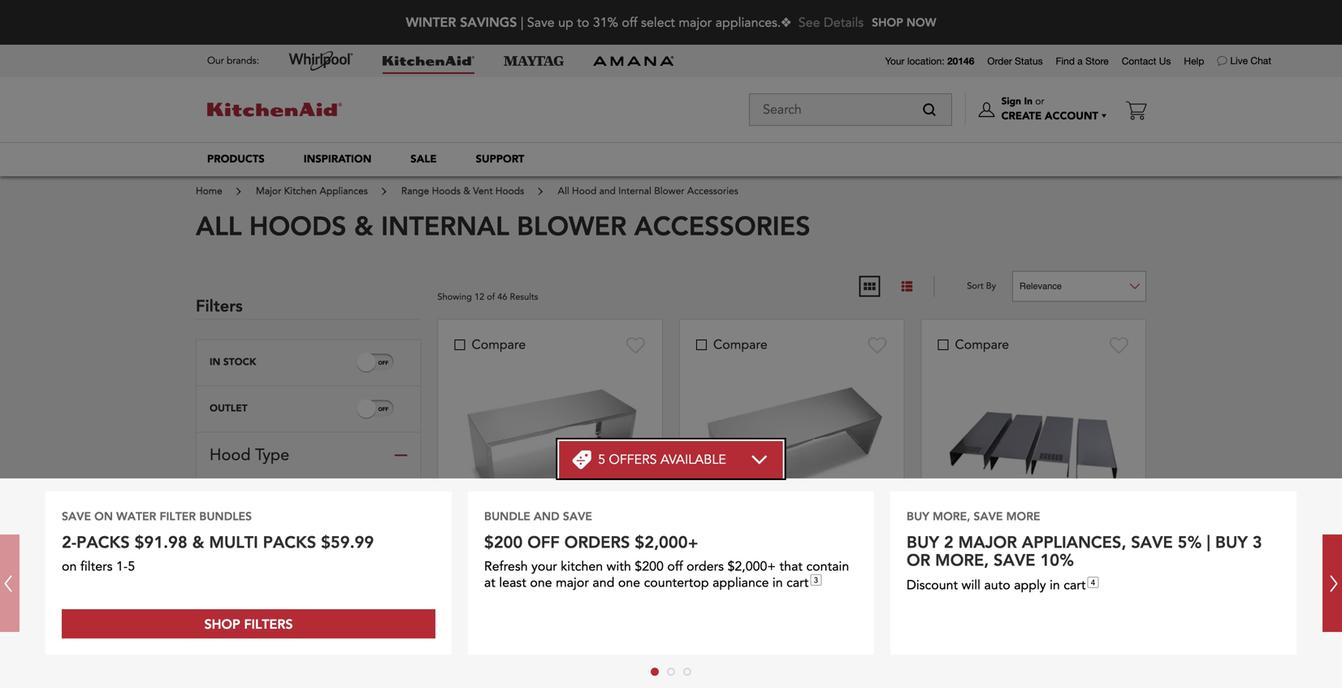 Task type: vqa. For each thing, say whether or not it's contained in the screenshot.
40 People Recently Purchased This Product
no



Task type: describe. For each thing, give the bounding box(es) containing it.
all hood and internal blower accessories
[[558, 184, 739, 198]]

add to wish list image for $121.00
[[626, 336, 646, 354]]

sort by
[[967, 280, 996, 292]]

1 vertical spatial kitchenaid image
[[207, 103, 342, 116]]

bundle and save $200 off orders $2,000+
[[484, 509, 699, 552]]

off inside winter savings | save up to 31% off select major appliances.❖ see details shop now
[[622, 14, 638, 32]]

1 horizontal spatial kitchenaid image
[[383, 56, 475, 66]]

full width duct cover - 30" stainless steel image
[[455, 383, 646, 512]]

full width duct cover - 36" stainless steel
[[698, 590, 869, 615]]

0 horizontal spatial blower
[[263, 489, 293, 503]]

find a store link
[[1056, 54, 1109, 67]]

live chat button
[[1231, 54, 1272, 67]]

multi
[[209, 531, 258, 552]]

outlet filter is off switch
[[378, 405, 389, 414]]

on
[[62, 558, 77, 576]]

amana image
[[593, 55, 674, 67]]

steel for $137.00
[[698, 602, 721, 615]]

2 hoods from the left
[[496, 184, 524, 198]]

add to wish list image for $137.00
[[868, 336, 888, 354]]

save inside save on water filter bundles 2-packs $91.98 & multi packs $59.99 on filters 1-5
[[62, 509, 91, 524]]

home
[[196, 184, 222, 198]]

and
[[534, 509, 560, 524]]

filters inside 'link'
[[244, 616, 293, 633]]

appliances,
[[1022, 531, 1126, 552]]

refresh your kitchen with $200 off orders $2,000+ that contain at least one major and one countertop appliance in
[[484, 558, 849, 592]]

bundle
[[484, 509, 530, 524]]

help
[[1184, 55, 1205, 67]]

1 one from the left
[[530, 574, 552, 592]]

results
[[510, 291, 538, 303]]

showing 12 of 46 results
[[438, 291, 538, 303]]

3 inside cart 3
[[814, 575, 818, 586]]

46
[[498, 291, 507, 303]]

all hoods & internal blower accessories
[[196, 208, 811, 242]]

5%
[[1178, 531, 1202, 552]]

width for $121.00
[[476, 590, 504, 604]]

full width duct cover - 30" stainless steel
[[456, 590, 627, 615]]

island
[[940, 590, 967, 604]]

range hoods & vent hoods link
[[401, 184, 527, 198]]

with
[[607, 558, 631, 576]]

5 inside save on water filter bundles 2-packs $91.98 & multi packs $59.99 on filters 1-5
[[128, 558, 135, 576]]

find
[[1056, 55, 1075, 67]]

details
[[824, 14, 864, 32]]

2 one from the left
[[618, 574, 640, 592]]

0 horizontal spatial filters
[[196, 295, 243, 316]]

contact us link
[[1122, 54, 1171, 67]]

type
[[255, 444, 289, 466]]

previous image
[[0, 571, 20, 596]]

sort
[[967, 280, 984, 292]]

previous image
[[1323, 571, 1342, 596]]

& for internal
[[354, 208, 373, 242]]

a
[[1078, 55, 1083, 67]]

hood type image
[[395, 449, 408, 462]]

winter savings | save up to 31% off select major appliances.❖ see details shop now
[[406, 13, 936, 32]]

Search search field
[[749, 93, 952, 126]]

buy more, save more buy 2 major appliances, save 5% | buy 3 or more, save 10% discount will auto apply in cart 4
[[907, 509, 1262, 594]]

live
[[1231, 55, 1248, 66]]

will
[[962, 576, 981, 594]]

steel for $585.00
[[983, 602, 1006, 615]]

promo tag image
[[572, 450, 592, 470]]

1 vertical spatial more,
[[935, 549, 989, 570]]

compare for $585.00
[[955, 336, 1009, 354]]

compare for $137.00
[[713, 336, 768, 354]]

10%
[[1040, 549, 1074, 570]]

major inside refresh your kitchen with $200 off orders $2,000+ that contain at least one major and one countertop appliance in
[[556, 574, 589, 592]]

order status link
[[988, 54, 1043, 67]]

water
[[116, 509, 156, 524]]

accessories for accessories (15)
[[231, 610, 282, 623]]

appliances
[[320, 184, 368, 198]]

2 packs from the left
[[263, 531, 316, 552]]

home link
[[196, 184, 225, 198]]

on
[[94, 509, 113, 524]]

full width duct cover - 36" stainless steel image
[[696, 382, 888, 514]]

| inside winter savings | save up to 31% off select major appliances.❖ see details shop now
[[521, 14, 524, 32]]

steel for $121.00
[[456, 602, 480, 615]]

1 packs from the left
[[76, 531, 130, 552]]

- inside island hood chimney extension kit - stainless steel
[[1105, 590, 1108, 604]]

stainless for $137.00
[[829, 590, 869, 604]]

1 vertical spatial hood
[[210, 444, 251, 466]]

status
[[1015, 55, 1043, 67]]

kitchen
[[284, 184, 317, 198]]

all
[[558, 184, 569, 198]]

see details link
[[799, 14, 864, 32]]

major
[[256, 184, 281, 198]]

$137.00
[[696, 642, 759, 664]]

in-line blower (2)
[[231, 489, 307, 503]]

stainless steel image
[[700, 561, 720, 581]]

brands:
[[227, 54, 259, 67]]

outlet
[[210, 402, 248, 415]]

showing
[[438, 291, 472, 303]]

- for $121.00
[[562, 590, 564, 604]]

orders inside bundle and save $200 off orders $2,000+
[[565, 531, 630, 552]]

least
[[499, 574, 526, 592]]

shop filters
[[204, 616, 293, 633]]

in inside refresh your kitchen with $200 off orders $2,000+ that contain at least one major and one countertop appliance in
[[773, 574, 783, 592]]

- for $137.00
[[803, 590, 806, 604]]

whirlpool image
[[288, 51, 353, 71]]

full width duct cover - 36" stainless steel link
[[698, 590, 886, 615]]

extension
[[1041, 590, 1086, 604]]

shop inside 'link'
[[204, 616, 240, 633]]

30"
[[567, 590, 584, 604]]

accessories (11)
[[231, 633, 301, 647]]

stainless for $121.00
[[587, 590, 627, 604]]

1 hoods from the left
[[432, 184, 461, 198]]

vent
[[473, 184, 493, 198]]

live chat
[[1231, 55, 1272, 66]]

width for $137.00
[[717, 590, 745, 604]]

chat
[[1251, 55, 1272, 66]]

your
[[532, 558, 557, 576]]

by
[[986, 280, 996, 292]]

to
[[577, 14, 589, 32]]

save inside bundle and save $200 off orders $2,000+
[[563, 509, 592, 524]]

offers
[[609, 451, 657, 469]]

internal
[[619, 184, 652, 198]]



Task type: locate. For each thing, give the bounding box(es) containing it.
all
[[196, 208, 242, 242]]

3
[[1253, 531, 1262, 552], [814, 575, 818, 586]]

or
[[907, 549, 931, 570]]

& left vent
[[463, 184, 470, 198]]

5
[[598, 451, 605, 469], [128, 558, 135, 576]]

cart 3
[[787, 574, 818, 592]]

packs down (2)
[[263, 531, 316, 552]]

1 vertical spatial shop
[[204, 616, 240, 633]]

$200
[[484, 531, 523, 552], [635, 558, 664, 576]]

add to wish list image
[[1110, 336, 1129, 354]]

our brands:
[[207, 54, 259, 67]]

& inside save on water filter bundles 2-packs $91.98 & multi packs $59.99 on filters 1-5
[[192, 531, 204, 552]]

0 vertical spatial hood
[[572, 184, 597, 198]]

1 vertical spatial filters
[[244, 616, 293, 633]]

1 horizontal spatial |
[[1207, 531, 1211, 552]]

4
[[1091, 578, 1096, 588]]

1 vertical spatial $200
[[635, 558, 664, 576]]

0 horizontal spatial |
[[521, 14, 524, 32]]

0 vertical spatial and
[[599, 184, 616, 198]]

full down stainless steel icon
[[698, 590, 714, 604]]

(11)
[[285, 633, 301, 647]]

1 horizontal spatial stainless steel image
[[942, 561, 962, 581]]

range hoods & vent hoods
[[401, 184, 524, 198]]

shop left now
[[872, 15, 903, 30]]

in-
[[231, 489, 242, 503]]

4 link
[[1088, 577, 1099, 588]]

2 vertical spatial accessories
[[231, 633, 282, 647]]

0 vertical spatial filters
[[196, 295, 243, 316]]

- right kit
[[1105, 590, 1108, 604]]

1 horizontal spatial blower
[[654, 184, 685, 198]]

1 horizontal spatial compare
[[713, 336, 768, 354]]

3 right 5%
[[1253, 531, 1262, 552]]

duct for $137.00
[[748, 590, 770, 604]]

cover down your
[[531, 590, 559, 604]]

2 horizontal spatial hood
[[970, 590, 995, 604]]

heading
[[598, 451, 726, 469]]

$2,000+ up refresh your kitchen with $200 off orders $2,000+ that contain at least one major and one countertop appliance in
[[635, 531, 699, 552]]

(15)
[[285, 610, 301, 623]]

0 horizontal spatial compare
[[472, 336, 526, 354]]

width down stainless steel icon
[[717, 590, 745, 604]]

0 horizontal spatial in
[[773, 574, 783, 592]]

0 horizontal spatial stainless steel image
[[459, 561, 478, 581]]

1 horizontal spatial duct
[[748, 590, 770, 604]]

2 - from the left
[[803, 590, 806, 604]]

3 compare from the left
[[955, 336, 1009, 354]]

1 horizontal spatial -
[[803, 590, 806, 604]]

cart left 3 link on the right of the page
[[787, 574, 809, 592]]

blower
[[517, 208, 627, 242]]

accessories up the accessories
[[687, 184, 739, 198]]

0 horizontal spatial 3
[[814, 575, 818, 586]]

1 horizontal spatial $200
[[635, 558, 664, 576]]

stainless for $585.00
[[940, 602, 980, 615]]

compare for $121.00
[[472, 336, 526, 354]]

in inside the buy more, save more buy 2 major appliances, save 5% | buy 3 or more, save 10% discount will auto apply in cart 4
[[1050, 576, 1060, 594]]

31%
[[593, 14, 618, 32]]

auto
[[984, 576, 1011, 594]]

1 horizontal spatial one
[[618, 574, 640, 592]]

off down in stock filter is off 'switch'
[[378, 406, 389, 412]]

0 horizontal spatial width
[[476, 590, 504, 604]]

chimney
[[998, 590, 1038, 604]]

one right least
[[530, 574, 552, 592]]

$200 up "refresh"
[[484, 531, 523, 552]]

help link
[[1184, 54, 1205, 67]]

width inside full width duct cover - 36" stainless steel
[[717, 590, 745, 604]]

2 add to wish list image from the left
[[868, 336, 888, 354]]

width inside full width duct cover - 30" stainless steel
[[476, 590, 504, 604]]

select
[[641, 14, 675, 32]]

contain
[[806, 558, 849, 576]]

order status
[[988, 55, 1043, 67]]

in right apply
[[1050, 576, 1060, 594]]

| right 5%
[[1207, 531, 1211, 552]]

0 horizontal spatial packs
[[76, 531, 130, 552]]

stainless inside island hood chimney extension kit - stainless steel
[[940, 602, 980, 615]]

off right 31% on the top left of the page
[[622, 14, 638, 32]]

countertop
[[644, 574, 709, 592]]

steel down auto
[[983, 602, 1006, 615]]

- left 36"
[[803, 590, 806, 604]]

find a store
[[1056, 55, 1109, 67]]

full for $137.00
[[698, 590, 714, 604]]

1 horizontal spatial hood
[[572, 184, 597, 198]]

kitchenaid image
[[383, 56, 475, 66], [207, 103, 342, 116]]

0 vertical spatial shop
[[872, 15, 903, 30]]

major kitchen appliances link
[[256, 184, 371, 198]]

2 horizontal spatial steel
[[983, 602, 1006, 615]]

stainless steel image left at
[[459, 561, 478, 581]]

blower right internal
[[654, 184, 685, 198]]

- left 30"
[[562, 590, 564, 604]]

save up 2-
[[62, 509, 91, 524]]

cart left "4"
[[1064, 576, 1086, 594]]

duct for $121.00
[[506, 590, 528, 604]]

full for $121.00
[[456, 590, 473, 604]]

1 vertical spatial blower
[[263, 489, 293, 503]]

off
[[622, 14, 638, 32], [378, 360, 389, 366], [378, 406, 389, 412], [528, 531, 560, 552], [667, 558, 683, 576]]

hoods right vent
[[496, 184, 524, 198]]

1 horizontal spatial $2,000+
[[728, 558, 776, 576]]

appliance
[[713, 574, 769, 592]]

steel up $121.00
[[456, 602, 480, 615]]

cover for $137.00
[[773, 590, 800, 604]]

1-
[[116, 558, 128, 576]]

1 horizontal spatial major
[[679, 14, 712, 32]]

stainless steel image for $585.00
[[942, 561, 962, 581]]

save up apply
[[994, 549, 1036, 570]]

0 horizontal spatial shop
[[204, 616, 240, 633]]

0 horizontal spatial &
[[192, 531, 204, 552]]

stainless steel image left the will
[[942, 561, 962, 581]]

2 stainless steel image from the left
[[942, 561, 962, 581]]

1 vertical spatial 3
[[814, 575, 818, 586]]

off left stainless steel icon
[[667, 558, 683, 576]]

2 steel from the left
[[698, 602, 721, 615]]

2-
[[62, 531, 76, 552]]

1 steel from the left
[[456, 602, 480, 615]]

0 vertical spatial |
[[521, 14, 524, 32]]

us
[[1159, 55, 1171, 67]]

0 horizontal spatial 5
[[128, 558, 135, 576]]

2 horizontal spatial stainless
[[940, 602, 980, 615]]

1 stainless steel image from the left
[[459, 561, 478, 581]]

contact
[[1122, 55, 1157, 67]]

& down appliances
[[354, 208, 373, 242]]

see
[[799, 14, 820, 32]]

more
[[1006, 509, 1041, 524]]

1 horizontal spatial cart
[[1064, 576, 1086, 594]]

0 horizontal spatial hood
[[210, 444, 251, 466]]

hood up in-
[[210, 444, 251, 466]]

in left cart 3
[[773, 574, 783, 592]]

1 vertical spatial |
[[1207, 531, 1211, 552]]

more, up the will
[[935, 549, 989, 570]]

1 horizontal spatial stainless
[[829, 590, 869, 604]]

save left 5%
[[1131, 531, 1173, 552]]

0 horizontal spatial stainless
[[587, 590, 627, 604]]

hood for all
[[572, 184, 597, 198]]

tab list
[[46, 668, 1297, 676]]

savings
[[460, 13, 517, 30]]

0 vertical spatial 5
[[598, 451, 605, 469]]

$585.00
[[938, 642, 1001, 664]]

36"
[[809, 590, 826, 604]]

hood type
[[210, 444, 289, 466]]

apply
[[1014, 576, 1046, 594]]

our
[[207, 54, 224, 67]]

hood for island
[[970, 590, 995, 604]]

full inside full width duct cover - 36" stainless steel
[[698, 590, 714, 604]]

refresh
[[484, 558, 528, 576]]

& for vent
[[463, 184, 470, 198]]

in stock
[[210, 356, 256, 369]]

0 horizontal spatial full
[[456, 590, 473, 604]]

0 vertical spatial $200
[[484, 531, 523, 552]]

0 horizontal spatial cart
[[787, 574, 809, 592]]

save up major
[[974, 509, 1003, 524]]

menu
[[188, 142, 1155, 176]]

buy right 5%
[[1216, 531, 1248, 552]]

0 vertical spatial orders
[[565, 531, 630, 552]]

bundles
[[199, 509, 252, 524]]

major inside winter savings | save up to 31% off select major appliances.❖ see details shop now
[[679, 14, 712, 32]]

hood inside island hood chimney extension kit - stainless steel
[[970, 590, 995, 604]]

3 link
[[810, 574, 822, 586]]

0 horizontal spatial hoods
[[432, 184, 461, 198]]

island hood chimney extension kit - stainless steel image
[[938, 400, 1129, 495]]

off inside bundle and save $200 off orders $2,000+
[[528, 531, 560, 552]]

hood
[[572, 184, 597, 198], [210, 444, 251, 466], [970, 590, 995, 604]]

one left countertop at the bottom of the page
[[618, 574, 640, 592]]

5 offers available
[[598, 451, 726, 469]]

1 width from the left
[[476, 590, 504, 604]]

island hood chimney extension kit - stainless steel
[[940, 590, 1108, 615]]

add to wish list image
[[626, 336, 646, 354], [868, 336, 888, 354]]

1 horizontal spatial orders
[[687, 558, 724, 576]]

1 horizontal spatial width
[[717, 590, 745, 604]]

full left at
[[456, 590, 473, 604]]

internal
[[381, 208, 509, 242]]

1 cover from the left
[[531, 590, 559, 604]]

accessories down shop filters
[[231, 633, 282, 647]]

shop
[[872, 15, 903, 30], [204, 616, 240, 633]]

island hood chimney extension kit - stainless steel link
[[940, 590, 1128, 615]]

0 horizontal spatial orders
[[565, 531, 630, 552]]

2 full from the left
[[698, 590, 714, 604]]

1 horizontal spatial &
[[354, 208, 373, 242]]

| left save
[[521, 14, 524, 32]]

hoods right the range
[[432, 184, 461, 198]]

1 horizontal spatial packs
[[263, 531, 316, 552]]

blower left (2)
[[263, 489, 293, 503]]

$2,000+ inside bundle and save $200 off orders $2,000+
[[635, 531, 699, 552]]

1 horizontal spatial add to wish list image
[[868, 336, 888, 354]]

category
[[210, 541, 277, 563]]

full
[[456, 590, 473, 604], [698, 590, 714, 604]]

0 horizontal spatial one
[[530, 574, 552, 592]]

2 cover from the left
[[773, 590, 800, 604]]

1 horizontal spatial shop
[[872, 15, 903, 30]]

2 horizontal spatial compare
[[955, 336, 1009, 354]]

in
[[210, 356, 220, 369]]

stainless steel image
[[459, 561, 478, 581], [942, 561, 962, 581]]

packs up filters
[[76, 531, 130, 552]]

1 vertical spatial &
[[354, 208, 373, 242]]

0 vertical spatial more,
[[933, 509, 970, 524]]

2 width from the left
[[717, 590, 745, 604]]

heading containing 5
[[598, 451, 726, 469]]

duct inside full width duct cover - 36" stainless steel
[[748, 590, 770, 604]]

and right 30"
[[593, 574, 615, 592]]

kitchenaid image down brands:
[[207, 103, 342, 116]]

0 horizontal spatial $200
[[484, 531, 523, 552]]

duct right at
[[506, 590, 528, 604]]

- inside full width duct cover - 30" stainless steel
[[562, 590, 564, 604]]

2 vertical spatial &
[[192, 531, 204, 552]]

1 horizontal spatial hoods
[[496, 184, 524, 198]]

& down filter
[[192, 531, 204, 552]]

shop filters link
[[62, 609, 436, 639]]

1 horizontal spatial 5
[[598, 451, 605, 469]]

discount
[[907, 576, 958, 594]]

3 inside the buy more, save more buy 2 major appliances, save 5% | buy 3 or more, save 10% discount will auto apply in cart 4
[[1253, 531, 1262, 552]]

and left internal
[[599, 184, 616, 198]]

2 vertical spatial hood
[[970, 590, 995, 604]]

2 duct from the left
[[748, 590, 770, 604]]

3 steel from the left
[[983, 602, 1006, 615]]

kitchenaid image down the winter
[[383, 56, 475, 66]]

buy left 2
[[907, 531, 939, 552]]

0 vertical spatial major
[[679, 14, 712, 32]]

cover inside full width duct cover - 30" stainless steel
[[531, 590, 559, 604]]

steel inside full width duct cover - 30" stainless steel
[[456, 602, 480, 615]]

2 horizontal spatial -
[[1105, 590, 1108, 604]]

1 vertical spatial orders
[[687, 558, 724, 576]]

more, up 2
[[933, 509, 970, 524]]

steel down stainless steel icon
[[698, 602, 721, 615]]

duct inside full width duct cover - 30" stainless steel
[[506, 590, 528, 604]]

kitchen
[[561, 558, 603, 576]]

1 horizontal spatial in
[[1050, 576, 1060, 594]]

shop up accessories (11)
[[204, 616, 240, 633]]

and inside refresh your kitchen with $200 off orders $2,000+ that contain at least one major and one countertop appliance in
[[593, 574, 615, 592]]

0 horizontal spatial -
[[562, 590, 564, 604]]

1 add to wish list image from the left
[[626, 336, 646, 354]]

- inside full width duct cover - 36" stainless steel
[[803, 590, 806, 604]]

1 horizontal spatial cover
[[773, 590, 800, 604]]

1 full from the left
[[456, 590, 473, 604]]

full inside full width duct cover - 30" stainless steel
[[456, 590, 473, 604]]

1 vertical spatial and
[[593, 574, 615, 592]]

accessories
[[687, 184, 739, 198], [231, 610, 282, 623], [231, 633, 282, 647]]

orders
[[565, 531, 630, 552], [687, 558, 724, 576]]

-
[[562, 590, 564, 604], [803, 590, 806, 604], [1105, 590, 1108, 604]]

1 horizontal spatial filters
[[244, 616, 293, 633]]

line
[[242, 489, 260, 503]]

steel inside island hood chimney extension kit - stainless steel
[[983, 602, 1006, 615]]

1 horizontal spatial steel
[[698, 602, 721, 615]]

1 horizontal spatial 3
[[1253, 531, 1262, 552]]

3 up 36"
[[814, 575, 818, 586]]

in stock filter is off switch
[[378, 359, 389, 367]]

1 - from the left
[[562, 590, 564, 604]]

0 vertical spatial kitchenaid image
[[383, 56, 475, 66]]

stainless right 36"
[[829, 590, 869, 604]]

0 vertical spatial accessories
[[687, 184, 739, 198]]

major
[[959, 531, 1017, 552]]

stainless right 30"
[[587, 590, 627, 604]]

0 horizontal spatial cover
[[531, 590, 559, 604]]

filters up "in"
[[196, 295, 243, 316]]

0 vertical spatial $2,000+
[[635, 531, 699, 552]]

$59.99
[[321, 531, 374, 552]]

0 horizontal spatial kitchenaid image
[[207, 103, 342, 116]]

save
[[527, 14, 555, 32]]

$200 right with
[[635, 558, 664, 576]]

|
[[521, 14, 524, 32], [1207, 531, 1211, 552]]

kit
[[1089, 590, 1102, 604]]

stainless steel image for $121.00
[[459, 561, 478, 581]]

cover for $121.00
[[531, 590, 559, 604]]

2 compare from the left
[[713, 336, 768, 354]]

accessories
[[634, 208, 811, 242]]

0 horizontal spatial duct
[[506, 590, 528, 604]]

accessories for accessories (11)
[[231, 633, 282, 647]]

accessories up accessories (11)
[[231, 610, 282, 623]]

filters up accessories (11)
[[244, 616, 293, 633]]

2 horizontal spatial &
[[463, 184, 470, 198]]

1 vertical spatial 5
[[128, 558, 135, 576]]

$2,000+ inside refresh your kitchen with $200 off orders $2,000+ that contain at least one major and one countertop appliance in
[[728, 558, 776, 576]]

appliances.❖
[[716, 14, 791, 32]]

0 horizontal spatial $2,000+
[[635, 531, 699, 552]]

of
[[487, 291, 495, 303]]

buy up or
[[907, 509, 930, 524]]

filter
[[160, 509, 196, 524]]

cover left 36"
[[773, 590, 800, 604]]

1 vertical spatial major
[[556, 574, 589, 592]]

0 horizontal spatial major
[[556, 574, 589, 592]]

$2,000+ left that
[[728, 558, 776, 576]]

12
[[475, 291, 484, 303]]

1 compare from the left
[[472, 336, 526, 354]]

1 vertical spatial $2,000+
[[728, 558, 776, 576]]

off up outlet filter is off "switch"
[[378, 360, 389, 366]]

| inside the buy more, save more buy 2 major appliances, save 5% | buy 3 or more, save 10% discount will auto apply in cart 4
[[1207, 531, 1211, 552]]

width down "refresh"
[[476, 590, 504, 604]]

duct left cart 3
[[748, 590, 770, 604]]

5 right promo tag image
[[598, 451, 605, 469]]

0 horizontal spatial add to wish list image
[[626, 336, 646, 354]]

off up your
[[528, 531, 560, 552]]

hood right island
[[970, 590, 995, 604]]

product list view image
[[900, 279, 914, 294]]

0 horizontal spatial steel
[[456, 602, 480, 615]]

at
[[484, 574, 496, 592]]

off inside refresh your kitchen with $200 off orders $2,000+ that contain at least one major and one countertop appliance in
[[667, 558, 683, 576]]

stainless inside full width duct cover - 36" stainless steel
[[829, 590, 869, 604]]

cart inside the buy more, save more buy 2 major appliances, save 5% | buy 3 or more, save 10% discount will auto apply in cart 4
[[1064, 576, 1086, 594]]

0 vertical spatial &
[[463, 184, 470, 198]]

maytag image
[[504, 56, 564, 66]]

steel inside full width duct cover - 36" stainless steel
[[698, 602, 721, 615]]

$200 inside refresh your kitchen with $200 off orders $2,000+ that contain at least one major and one countertop appliance in
[[635, 558, 664, 576]]

cart
[[787, 574, 809, 592], [1064, 576, 1086, 594]]

$91.98
[[135, 531, 187, 552]]

0 vertical spatial 3
[[1253, 531, 1262, 552]]

5 right filters
[[128, 558, 135, 576]]

chevron icon image
[[751, 455, 769, 465]]

shop inside winter savings | save up to 31% off select major appliances.❖ see details shop now
[[872, 15, 903, 30]]

1 horizontal spatial full
[[698, 590, 714, 604]]

$121.00
[[455, 642, 517, 664]]

accessories (15)
[[231, 610, 301, 623]]

cover inside full width duct cover - 36" stainless steel
[[773, 590, 800, 604]]

0 vertical spatial blower
[[654, 184, 685, 198]]

duct
[[506, 590, 528, 604], [748, 590, 770, 604]]

blower
[[654, 184, 685, 198], [263, 489, 293, 503]]

1 duct from the left
[[506, 590, 528, 604]]

$200 inside bundle and save $200 off orders $2,000+
[[484, 531, 523, 552]]

(2)
[[296, 489, 307, 503]]

orders inside refresh your kitchen with $200 off orders $2,000+ that contain at least one major and one countertop appliance in
[[687, 558, 724, 576]]

hood right all
[[572, 184, 597, 198]]

stainless down the will
[[940, 602, 980, 615]]

3 - from the left
[[1105, 590, 1108, 604]]

stainless inside full width duct cover - 30" stainless steel
[[587, 590, 627, 604]]

hoods
[[249, 208, 347, 242]]

save right and
[[563, 509, 592, 524]]

1 vertical spatial accessories
[[231, 610, 282, 623]]



